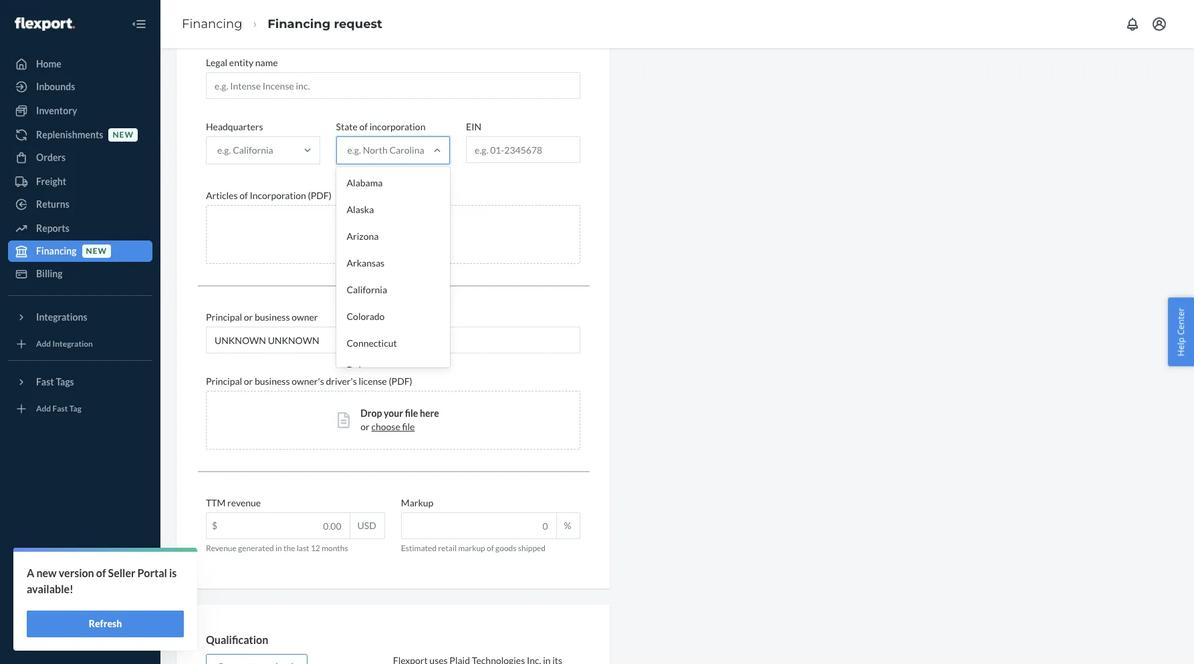 Task type: locate. For each thing, give the bounding box(es) containing it.
12
[[311, 544, 320, 554]]

your right arizona at the left top
[[384, 222, 403, 233]]

financing up legal
[[182, 16, 242, 31]]

version
[[59, 567, 94, 580]]

0 horizontal spatial new
[[36, 567, 57, 580]]

refresh button
[[27, 611, 184, 638]]

0 vertical spatial drop
[[361, 222, 382, 233]]

incorporation
[[250, 190, 306, 201]]

drop your file here or choose file up arkansas
[[361, 222, 439, 247]]

qualification
[[206, 634, 268, 647]]

0 horizontal spatial help
[[36, 609, 56, 621]]

integrations
[[36, 312, 87, 323]]

1 horizontal spatial (pdf)
[[389, 376, 413, 387]]

markup
[[401, 498, 434, 509]]

2 here from the top
[[420, 408, 439, 419]]

1 choose from the top
[[371, 235, 400, 247]]

add
[[36, 339, 51, 349], [36, 404, 51, 414]]

0 vertical spatial california
[[233, 145, 273, 156]]

headquarters
[[206, 121, 263, 132]]

1 drop from the top
[[361, 222, 382, 233]]

fast left tags
[[36, 377, 54, 388]]

of
[[359, 121, 368, 132], [240, 190, 248, 201], [487, 544, 494, 554], [96, 567, 106, 580]]

california down headquarters on the left top
[[233, 145, 273, 156]]

integrations button
[[8, 307, 152, 328]]

2 business from the top
[[255, 376, 290, 387]]

0 vertical spatial drop your file here or choose file
[[361, 222, 439, 247]]

open account menu image
[[1152, 16, 1168, 32]]

1 here from the top
[[420, 222, 439, 233]]

inventory
[[36, 105, 77, 116]]

new down reports link
[[86, 246, 107, 256]]

1 add from the top
[[36, 339, 51, 349]]

e.g. Intense Incense inc. field
[[206, 72, 580, 99]]

2 e.g. from the left
[[347, 145, 361, 156]]

help
[[1175, 338, 1187, 357], [36, 609, 56, 621]]

2 principal from the top
[[206, 376, 242, 387]]

new right a
[[36, 567, 57, 580]]

0 vertical spatial choose
[[371, 235, 400, 247]]

center inside help center "link"
[[58, 609, 87, 621]]

(pdf) right license
[[389, 376, 413, 387]]

1 vertical spatial new
[[86, 246, 107, 256]]

add for add integration
[[36, 339, 51, 349]]

0 vertical spatial center
[[1175, 308, 1187, 336]]

1 vertical spatial add
[[36, 404, 51, 414]]

0 vertical spatial your
[[384, 222, 403, 233]]

1 drop your file here or choose file from the top
[[361, 222, 439, 247]]

business for owner's
[[255, 376, 290, 387]]

inbounds
[[36, 81, 75, 92]]

or right file alt image
[[361, 421, 370, 433]]

2 vertical spatial new
[[36, 567, 57, 580]]

center
[[1175, 308, 1187, 336], [58, 609, 87, 621]]

choose right file alt image
[[371, 421, 400, 433]]

1 horizontal spatial new
[[86, 246, 107, 256]]

drop for articles of incorporation (pdf)
[[361, 222, 382, 233]]

principal
[[206, 312, 242, 323], [206, 376, 242, 387]]

e.g. down headquarters on the left top
[[217, 145, 231, 156]]

1 vertical spatial business
[[255, 376, 290, 387]]

file
[[405, 222, 418, 233], [402, 235, 415, 247], [405, 408, 418, 419], [402, 421, 415, 433]]

1 horizontal spatial help
[[1175, 338, 1187, 357]]

2 drop your file here or choose file from the top
[[361, 408, 439, 433]]

articles
[[206, 190, 238, 201]]

fast
[[36, 377, 54, 388], [53, 404, 68, 414]]

0 horizontal spatial help center
[[36, 609, 87, 621]]

1 business from the top
[[255, 312, 290, 323]]

2 horizontal spatial new
[[113, 130, 134, 140]]

financing
[[182, 16, 242, 31], [268, 16, 331, 31], [36, 245, 77, 257]]

billing link
[[8, 264, 152, 285]]

2 choose from the top
[[371, 421, 400, 433]]

choose
[[371, 235, 400, 247], [371, 421, 400, 433]]

seller
[[108, 567, 135, 580]]

reports link
[[8, 218, 152, 239]]

your for articles of incorporation (pdf)
[[384, 222, 403, 233]]

financing for financing link in the top of the page
[[182, 16, 242, 31]]

talk to support button
[[8, 582, 152, 603]]

add left integration
[[36, 339, 51, 349]]

drop
[[361, 222, 382, 233], [361, 408, 382, 419]]

here for principal or business owner's driver's license (pdf)
[[420, 408, 439, 419]]

state
[[336, 121, 358, 132]]

refresh
[[89, 619, 122, 630]]

of right state
[[359, 121, 368, 132]]

2 add from the top
[[36, 404, 51, 414]]

(pdf)
[[308, 190, 332, 201], [389, 376, 413, 387]]

0 vertical spatial add
[[36, 339, 51, 349]]

0 vertical spatial business
[[255, 312, 290, 323]]

california
[[233, 145, 273, 156], [347, 284, 387, 296]]

1 vertical spatial help
[[36, 609, 56, 621]]

1 vertical spatial help center
[[36, 609, 87, 621]]

e.g. california
[[217, 145, 273, 156]]

tags
[[56, 377, 74, 388]]

a new version of seller portal is available!
[[27, 567, 177, 596]]

Owner's full name field
[[206, 327, 580, 354]]

legal
[[206, 57, 227, 68]]

of left goods
[[487, 544, 494, 554]]

1 vertical spatial center
[[58, 609, 87, 621]]

shipped
[[518, 544, 546, 554]]

e.g.
[[217, 145, 231, 156], [347, 145, 361, 156]]

(pdf) right incorporation at the top of page
[[308, 190, 332, 201]]

new up orders link
[[113, 130, 134, 140]]

0 vertical spatial new
[[113, 130, 134, 140]]

financing down reports
[[36, 245, 77, 257]]

license
[[359, 376, 387, 387]]

home link
[[8, 54, 152, 75]]

choose for principal or business owner's driver's license (pdf)
[[371, 421, 400, 433]]

1 horizontal spatial financing
[[182, 16, 242, 31]]

1 vertical spatial (pdf)
[[389, 376, 413, 387]]

1 your from the top
[[384, 222, 403, 233]]

of right articles
[[240, 190, 248, 201]]

help center
[[1175, 308, 1187, 357], [36, 609, 87, 621]]

inbounds link
[[8, 76, 152, 98]]

ttm
[[206, 498, 226, 509]]

drop down alaska on the left top of page
[[361, 222, 382, 233]]

choose for articles of incorporation (pdf)
[[371, 235, 400, 247]]

1 e.g. from the left
[[217, 145, 231, 156]]

delaware
[[347, 365, 386, 376]]

file alt image
[[338, 227, 350, 243]]

of left seller
[[96, 567, 106, 580]]

fast left tag
[[53, 404, 68, 414]]

2 drop from the top
[[361, 408, 382, 419]]

portal
[[137, 567, 167, 580]]

e.g. left north
[[347, 145, 361, 156]]

california up colorado
[[347, 284, 387, 296]]

billing
[[36, 268, 63, 280]]

your down license
[[384, 408, 403, 419]]

revenue
[[227, 498, 261, 509]]

inventory link
[[8, 100, 152, 122]]

1 vertical spatial principal
[[206, 376, 242, 387]]

drop right file alt image
[[361, 408, 382, 419]]

1 vertical spatial here
[[420, 408, 439, 419]]

1 horizontal spatial center
[[1175, 308, 1187, 336]]

add down fast tags
[[36, 404, 51, 414]]

1 horizontal spatial e.g.
[[347, 145, 361, 156]]

%
[[564, 520, 572, 532]]

drop your file here or choose file
[[361, 222, 439, 247], [361, 408, 439, 433]]

1 horizontal spatial california
[[347, 284, 387, 296]]

0 vertical spatial (pdf)
[[308, 190, 332, 201]]

0 vertical spatial here
[[420, 222, 439, 233]]

0 vertical spatial help
[[1175, 338, 1187, 357]]

1 principal from the top
[[206, 312, 242, 323]]

business left owner's
[[255, 376, 290, 387]]

0 horizontal spatial california
[[233, 145, 273, 156]]

drop your file here or choose file down license
[[361, 408, 439, 433]]

alabama
[[347, 177, 383, 189]]

1 vertical spatial choose
[[371, 421, 400, 433]]

1 vertical spatial drop your file here or choose file
[[361, 408, 439, 433]]

give feedback button
[[8, 627, 152, 649]]

0 horizontal spatial (pdf)
[[308, 190, 332, 201]]

integration
[[53, 339, 93, 349]]

breadcrumbs navigation
[[171, 4, 393, 44]]

financing request
[[268, 16, 382, 31]]

1 vertical spatial drop
[[361, 408, 382, 419]]

2 your from the top
[[384, 408, 403, 419]]

2 horizontal spatial financing
[[268, 16, 331, 31]]

business
[[255, 312, 290, 323], [255, 376, 290, 387]]

0 horizontal spatial center
[[58, 609, 87, 621]]

0 vertical spatial fast
[[36, 377, 54, 388]]

0 vertical spatial principal
[[206, 312, 242, 323]]

0 horizontal spatial e.g.
[[217, 145, 231, 156]]

e.g. for e.g. california
[[217, 145, 231, 156]]

new for financing
[[86, 246, 107, 256]]

1 horizontal spatial help center
[[1175, 308, 1187, 357]]

financing link
[[182, 16, 242, 31]]

here for articles of incorporation (pdf)
[[420, 222, 439, 233]]

new
[[113, 130, 134, 140], [86, 246, 107, 256], [36, 567, 57, 580]]

freight link
[[8, 171, 152, 193]]

fast tags button
[[8, 372, 152, 393]]

business left owner
[[255, 312, 290, 323]]

usd
[[358, 520, 376, 532]]

drop your file here or choose file for principal or business owner's driver's license (pdf)
[[361, 408, 439, 433]]

1 vertical spatial your
[[384, 408, 403, 419]]

financing up name
[[268, 16, 331, 31]]

help center link
[[8, 605, 152, 626]]

ein
[[466, 121, 482, 132]]

0 vertical spatial help center
[[1175, 308, 1187, 357]]

choose up arkansas
[[371, 235, 400, 247]]

returns
[[36, 199, 69, 210]]



Task type: vqa. For each thing, say whether or not it's contained in the screenshot.
Refresh
yes



Task type: describe. For each thing, give the bounding box(es) containing it.
fast tags
[[36, 377, 74, 388]]

0 horizontal spatial financing
[[36, 245, 77, 257]]

center inside help center button
[[1175, 308, 1187, 336]]

new inside a new version of seller portal is available!
[[36, 567, 57, 580]]

help center inside button
[[1175, 308, 1187, 357]]

new for replenishments
[[113, 130, 134, 140]]

add integration
[[36, 339, 93, 349]]

revenue
[[206, 544, 237, 554]]

talk
[[36, 587, 53, 598]]

help inside button
[[1175, 338, 1187, 357]]

revenue generated in the last 12 months
[[206, 544, 348, 554]]

of inside a new version of seller portal is available!
[[96, 567, 106, 580]]

driver's
[[326, 376, 357, 387]]

feedback
[[57, 632, 97, 643]]

months
[[322, 544, 348, 554]]

flexport logo image
[[15, 17, 75, 31]]

give
[[36, 632, 55, 643]]

ttm revenue
[[206, 498, 261, 509]]

orders link
[[8, 147, 152, 169]]

help inside "link"
[[36, 609, 56, 621]]

colorado
[[347, 311, 385, 322]]

returns link
[[8, 194, 152, 215]]

or up arkansas
[[361, 235, 370, 247]]

north
[[363, 145, 388, 156]]

support
[[66, 587, 99, 598]]

tag
[[69, 404, 82, 414]]

principal or business owner's driver's license (pdf)
[[206, 376, 413, 387]]

owner's
[[292, 376, 324, 387]]

generated
[[238, 544, 274, 554]]

request
[[334, 16, 382, 31]]

principal for principal or business owner's driver's license (pdf)
[[206, 376, 242, 387]]

alaska
[[347, 204, 374, 215]]

help center inside "link"
[[36, 609, 87, 621]]

e.g. 01-2345678 text field
[[467, 137, 580, 163]]

financing for financing request
[[268, 16, 331, 31]]

principal for principal or business owner
[[206, 312, 242, 323]]

settings link
[[8, 559, 152, 581]]

goods
[[496, 544, 517, 554]]

1 vertical spatial california
[[347, 284, 387, 296]]

articles of incorporation (pdf)
[[206, 190, 332, 201]]

or left owner
[[244, 312, 253, 323]]

reports
[[36, 223, 69, 234]]

carolina
[[389, 145, 424, 156]]

drop your file here or choose file for articles of incorporation (pdf)
[[361, 222, 439, 247]]

last
[[297, 544, 309, 554]]

add for add fast tag
[[36, 404, 51, 414]]

a
[[27, 567, 34, 580]]

name
[[255, 57, 278, 68]]

e.g. for e.g. north carolina
[[347, 145, 361, 156]]

e.g. north carolina
[[347, 145, 424, 156]]

or left owner's
[[244, 376, 253, 387]]

add fast tag link
[[8, 399, 152, 420]]

is
[[169, 567, 177, 580]]

principal or business owner
[[206, 312, 318, 323]]

add integration link
[[8, 334, 152, 355]]

0 text field
[[402, 514, 556, 539]]

fast inside dropdown button
[[36, 377, 54, 388]]

orders
[[36, 152, 66, 163]]

replenishments
[[36, 129, 103, 140]]

freight
[[36, 176, 66, 187]]

in
[[276, 544, 282, 554]]

help center button
[[1169, 298, 1194, 367]]

state of incorporation
[[336, 121, 426, 132]]

1 vertical spatial fast
[[53, 404, 68, 414]]

0.00 text field
[[207, 514, 350, 539]]

give feedback
[[36, 632, 97, 643]]

file alt image
[[338, 413, 350, 429]]

retail
[[438, 544, 457, 554]]

markup
[[458, 544, 485, 554]]

close navigation image
[[131, 16, 147, 32]]

arizona
[[347, 231, 379, 242]]

settings
[[36, 564, 70, 575]]

incorporation
[[370, 121, 426, 132]]

arkansas
[[347, 258, 385, 269]]

business for owner
[[255, 312, 290, 323]]

your for principal or business owner's driver's license (pdf)
[[384, 408, 403, 419]]

to
[[55, 587, 64, 598]]

talk to support
[[36, 587, 99, 598]]

available!
[[27, 583, 73, 596]]

open notifications image
[[1125, 16, 1141, 32]]

the
[[284, 544, 295, 554]]

drop for principal or business owner's driver's license (pdf)
[[361, 408, 382, 419]]

estimated
[[401, 544, 437, 554]]

estimated retail markup of goods shipped
[[401, 544, 546, 554]]

home
[[36, 58, 61, 70]]

financing request link
[[268, 16, 382, 31]]

connecticut
[[347, 338, 397, 349]]

legal entity name
[[206, 57, 278, 68]]

entity
[[229, 57, 254, 68]]

add fast tag
[[36, 404, 82, 414]]



